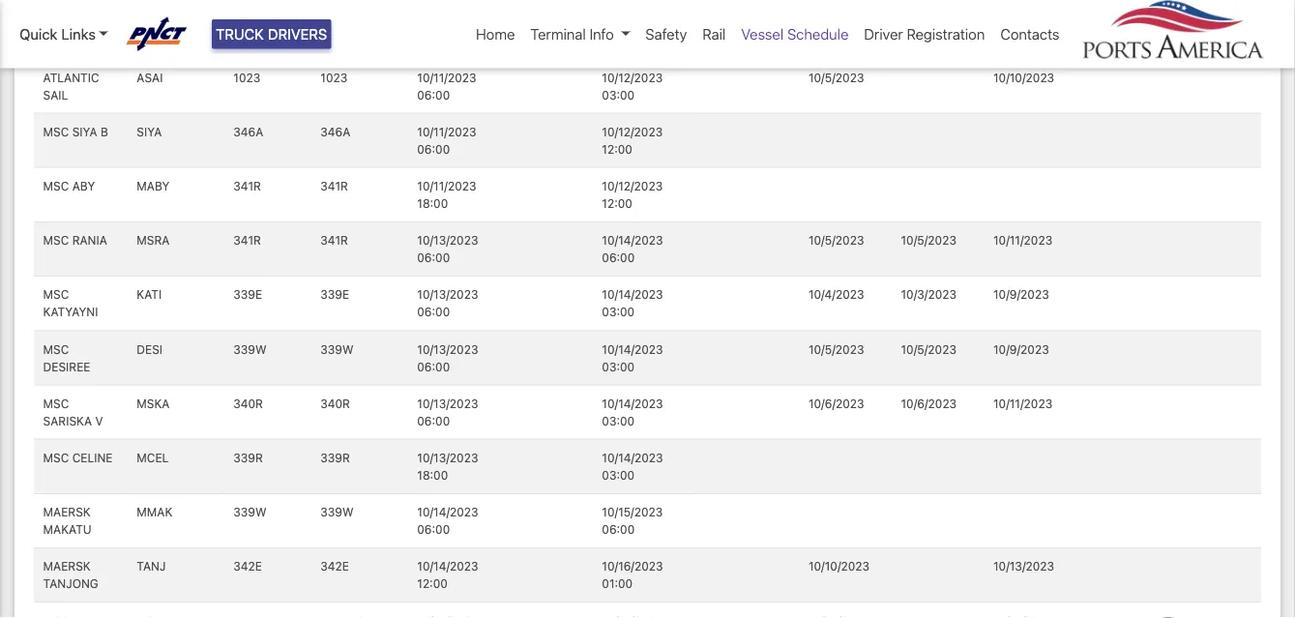 Task type: locate. For each thing, give the bounding box(es) containing it.
msc for msc desiree
[[43, 342, 69, 356]]

2 18:00 from the top
[[417, 469, 448, 482]]

4 10/13/2023 06:00 from the top
[[417, 397, 478, 428]]

2 346a from the left
[[321, 125, 351, 138]]

9/29/2023
[[809, 16, 867, 30]]

3 10/14/2023 03:00 from the top
[[602, 397, 664, 428]]

1 horizontal spatial siya
[[137, 125, 162, 138]]

1 03:00 from the top
[[602, 88, 635, 102]]

1 vertical spatial 18:00
[[417, 469, 448, 482]]

drivers
[[268, 26, 327, 43]]

truck drivers
[[216, 26, 327, 43]]

10/14/2023 03:00 for 10/5/2023
[[602, 342, 664, 373]]

10/14/2023 03:00 for 10/4/2023
[[602, 288, 664, 319]]

1 horizontal spatial 346a
[[321, 125, 351, 138]]

2 maersk from the top
[[43, 560, 91, 573]]

10/5/2023 up 10/4/2023
[[809, 234, 865, 247]]

10/11/2023
[[602, 16, 661, 30], [417, 71, 477, 84], [417, 125, 477, 138], [417, 179, 477, 193], [994, 234, 1053, 247], [994, 397, 1053, 410]]

0 horizontal spatial 1023
[[234, 71, 261, 84]]

barc
[[137, 16, 168, 30]]

1 vertical spatial 10/12/2023 12:00
[[602, 179, 663, 210]]

0 vertical spatial 10/11/2023 06:00
[[602, 16, 661, 47]]

1 vertical spatial 10/14/2023 06:00
[[417, 506, 479, 537]]

0 vertical spatial 12:00
[[602, 142, 633, 156]]

1 siya from the left
[[72, 125, 97, 138]]

7 msc from the top
[[43, 397, 69, 410]]

siya right b
[[137, 125, 162, 138]]

0 horizontal spatial 346a
[[234, 125, 263, 138]]

2 vertical spatial 10/11/2023 06:00
[[417, 125, 477, 156]]

12:00 for 10/11/2023 18:00
[[602, 197, 633, 210]]

maersk inside maersk tanjong
[[43, 560, 91, 573]]

10/12/2023 for 341r
[[602, 179, 663, 193]]

0 horizontal spatial 339r
[[234, 451, 263, 465]]

18:00 inside 10/11/2023 18:00
[[417, 197, 448, 210]]

10/14/2023 03:00
[[602, 288, 664, 319], [602, 342, 664, 373], [602, 397, 664, 428], [602, 451, 664, 482]]

0 horizontal spatial siya
[[72, 125, 97, 138]]

06:00 for kati
[[417, 305, 450, 319]]

desi
[[137, 342, 163, 356]]

tanjong
[[43, 577, 98, 591]]

1 vertical spatial 10/12/2023
[[602, 125, 663, 138]]

1 10/12/2023 from the top
[[602, 71, 663, 84]]

1 horizontal spatial 10/14/2023 06:00
[[602, 234, 664, 265]]

10/6/2023
[[994, 16, 1050, 30], [809, 397, 865, 410], [901, 397, 957, 410]]

340a
[[234, 16, 263, 30], [321, 16, 350, 30]]

1023 down drivers in the left top of the page
[[321, 71, 348, 84]]

terminal info link
[[523, 15, 638, 53]]

10/15/2023 06:00
[[602, 506, 663, 537]]

340r
[[234, 397, 263, 410], [321, 397, 350, 410]]

msc inside msc desiree
[[43, 342, 69, 356]]

3 10/12/2023 from the top
[[602, 179, 663, 193]]

341r
[[234, 179, 261, 193], [321, 179, 348, 193], [234, 234, 261, 247], [321, 234, 348, 247]]

6 msc from the top
[[43, 342, 69, 356]]

atlantic
[[43, 71, 99, 84]]

sariska
[[43, 414, 92, 428]]

340a left drivers in the left top of the page
[[234, 16, 263, 30]]

msc for msc barcelona
[[43, 16, 69, 30]]

1 vertical spatial 10/9/2023
[[994, 342, 1050, 356]]

2 vertical spatial 10/12/2023
[[602, 179, 663, 193]]

06:00 for asai
[[417, 88, 450, 102]]

driver registration link
[[857, 15, 993, 53]]

msc inside msc katyayni
[[43, 288, 69, 302]]

1 10/9/2023 from the top
[[994, 288, 1050, 302]]

home link
[[468, 15, 523, 53]]

1 339r from the left
[[234, 451, 263, 465]]

1 horizontal spatial 339e
[[321, 288, 350, 302]]

0 horizontal spatial 340r
[[234, 397, 263, 410]]

8 msc from the top
[[43, 451, 69, 465]]

5 msc from the top
[[43, 288, 69, 302]]

4 03:00 from the top
[[602, 414, 635, 428]]

10/9/2023 for 10/5/2023
[[994, 342, 1050, 356]]

10/13/2023
[[417, 234, 478, 247], [417, 288, 478, 302], [417, 342, 478, 356], [417, 397, 478, 410], [417, 451, 478, 465], [994, 560, 1055, 573]]

msra
[[137, 234, 170, 247]]

06:00 for msra
[[417, 251, 450, 265]]

346a
[[234, 125, 263, 138], [321, 125, 351, 138]]

339e
[[234, 288, 262, 302], [321, 288, 350, 302]]

2 siya from the left
[[137, 125, 162, 138]]

msc for msc siya b
[[43, 125, 69, 138]]

0 horizontal spatial 10/6/2023
[[809, 397, 865, 410]]

aby
[[72, 179, 95, 193]]

340a right truck
[[321, 16, 350, 30]]

1 10/12/2023 12:00 from the top
[[602, 125, 663, 156]]

0 vertical spatial 10/12/2023 12:00
[[602, 125, 663, 156]]

maersk for maersk makatu
[[43, 506, 91, 519]]

0 vertical spatial 10/9/2023
[[994, 288, 1050, 302]]

10/12/2023 for 346a
[[602, 125, 663, 138]]

msc inside msc sariska v
[[43, 397, 69, 410]]

10/11/2023 06:00 up 10/11/2023 18:00
[[417, 125, 477, 156]]

3 msc from the top
[[43, 179, 69, 193]]

10/13/2023 06:00 for 339e
[[417, 288, 478, 319]]

10/5/2023 down schedule
[[809, 71, 865, 84]]

registration
[[907, 26, 986, 43]]

10/5/2023
[[809, 71, 865, 84], [809, 234, 865, 247], [901, 234, 957, 247], [809, 342, 865, 356], [901, 342, 957, 356]]

2 10/12/2023 from the top
[[602, 125, 663, 138]]

1 vertical spatial maersk
[[43, 560, 91, 573]]

2 340a from the left
[[321, 16, 350, 30]]

1 horizontal spatial 339r
[[321, 451, 350, 465]]

msc for msc katyayni
[[43, 288, 69, 302]]

2 03:00 from the top
[[602, 305, 635, 319]]

12:00 for 10/11/2023 06:00
[[602, 142, 633, 156]]

1 horizontal spatial 340a
[[321, 16, 350, 30]]

vessel schedule
[[742, 26, 849, 43]]

3 10/13/2023 06:00 from the top
[[417, 342, 478, 373]]

1 vertical spatial 12:00
[[602, 197, 633, 210]]

2 10/12/2023 12:00 from the top
[[602, 179, 663, 210]]

1023 down truck
[[234, 71, 261, 84]]

rania
[[72, 234, 107, 247]]

0 vertical spatial 10/14/2023 06:00
[[602, 234, 664, 265]]

18:00
[[417, 197, 448, 210], [417, 469, 448, 482]]

siya
[[72, 125, 97, 138], [137, 125, 162, 138]]

asai
[[137, 71, 163, 84]]

2 vertical spatial 12:00
[[417, 577, 448, 591]]

4 msc from the top
[[43, 234, 69, 247]]

10/11/2023 06:00
[[602, 16, 661, 47], [417, 71, 477, 102], [417, 125, 477, 156]]

10/13/2023 for 341r
[[417, 234, 478, 247]]

1 maersk from the top
[[43, 506, 91, 519]]

1 10/14/2023 03:00 from the top
[[602, 288, 664, 319]]

maersk tanjong
[[43, 560, 98, 591]]

msc for msc sariska v
[[43, 397, 69, 410]]

10/11/2023 06:00 down the home link
[[417, 71, 477, 102]]

info
[[590, 26, 614, 43]]

msc
[[43, 16, 69, 30], [43, 125, 69, 138], [43, 179, 69, 193], [43, 234, 69, 247], [43, 288, 69, 302], [43, 342, 69, 356], [43, 397, 69, 410], [43, 451, 69, 465]]

12:00
[[602, 142, 633, 156], [602, 197, 633, 210], [417, 577, 448, 591]]

339w
[[234, 342, 267, 356], [321, 342, 354, 356], [234, 506, 267, 519], [321, 506, 354, 519]]

10/12/2023 12:00
[[602, 125, 663, 156], [602, 179, 663, 210]]

3 03:00 from the top
[[602, 360, 635, 373]]

10/14/2023 06:00
[[602, 234, 664, 265], [417, 506, 479, 537]]

1 18:00 from the top
[[417, 197, 448, 210]]

maersk inside maersk makatu
[[43, 506, 91, 519]]

0 vertical spatial 18:00
[[417, 197, 448, 210]]

03:00 for 10/6/2023
[[602, 414, 635, 428]]

1 msc from the top
[[43, 16, 69, 30]]

1 10/13/2023 06:00 from the top
[[417, 234, 478, 265]]

maersk up makatu
[[43, 506, 91, 519]]

06:00 for mmak
[[417, 523, 450, 537]]

06:00 for mska
[[417, 414, 450, 428]]

2 339e from the left
[[321, 288, 350, 302]]

mska
[[137, 397, 170, 410]]

342e
[[234, 560, 262, 573], [321, 560, 349, 573]]

truck
[[216, 26, 264, 43]]

quick links
[[19, 26, 96, 43]]

1 horizontal spatial 10/6/2023
[[901, 397, 957, 410]]

2 10/13/2023 06:00 from the top
[[417, 288, 478, 319]]

339r
[[234, 451, 263, 465], [321, 451, 350, 465]]

1 340r from the left
[[234, 397, 263, 410]]

10/15/2023
[[602, 506, 663, 519]]

0 horizontal spatial 342e
[[234, 560, 262, 573]]

maersk
[[43, 506, 91, 519], [43, 560, 91, 573]]

0 horizontal spatial 340a
[[234, 16, 263, 30]]

1 horizontal spatial 340r
[[321, 397, 350, 410]]

10/14/2023 for 339r
[[602, 451, 664, 465]]

10/11/2023 06:00 up 10/12/2023 03:00
[[602, 16, 661, 47]]

10/12/2023
[[602, 71, 663, 84], [602, 125, 663, 138], [602, 179, 663, 193]]

msc katyayni
[[43, 288, 98, 319]]

mcel
[[137, 451, 169, 465]]

2 msc from the top
[[43, 125, 69, 138]]

siya left b
[[72, 125, 97, 138]]

18:00 inside 10/13/2023 18:00
[[417, 469, 448, 482]]

10/5/2023 down 10/4/2023
[[809, 342, 865, 356]]

maersk up the tanjong
[[43, 560, 91, 573]]

10/5/2023 for 10/9/2023
[[809, 342, 865, 356]]

10/13/2023 06:00
[[417, 234, 478, 265], [417, 288, 478, 319], [417, 342, 478, 373], [417, 397, 478, 428]]

0 vertical spatial 10/12/2023
[[602, 71, 663, 84]]

2 10/9/2023 from the top
[[994, 342, 1050, 356]]

0 vertical spatial maersk
[[43, 506, 91, 519]]

1 horizontal spatial 1023
[[321, 71, 348, 84]]

contacts link
[[993, 15, 1068, 53]]

1023
[[234, 71, 261, 84], [321, 71, 348, 84]]

06:00
[[602, 34, 635, 47], [417, 88, 450, 102], [417, 142, 450, 156], [417, 251, 450, 265], [602, 251, 635, 265], [417, 305, 450, 319], [417, 360, 450, 373], [417, 414, 450, 428], [417, 523, 450, 537], [602, 523, 635, 537]]

1 vertical spatial 10/11/2023 06:00
[[417, 71, 477, 102]]

0 horizontal spatial 339e
[[234, 288, 262, 302]]

2 10/14/2023 03:00 from the top
[[602, 342, 664, 373]]

1 horizontal spatial 342e
[[321, 560, 349, 573]]

10/9/2023
[[994, 288, 1050, 302], [994, 342, 1050, 356]]

msc inside msc barcelona
[[43, 16, 69, 30]]



Task type: vqa. For each thing, say whether or not it's contained in the screenshot.


Task type: describe. For each thing, give the bounding box(es) containing it.
schedule
[[788, 26, 849, 43]]

10/13/2023 for 340r
[[417, 397, 478, 410]]

maersk makatu
[[43, 506, 92, 537]]

vessel schedule link
[[734, 15, 857, 53]]

msc for msc celine
[[43, 451, 69, 465]]

10/12/2023 12:00 for 10/11/2023 06:00
[[602, 125, 663, 156]]

0 horizontal spatial 10/14/2023 06:00
[[417, 506, 479, 537]]

10/13/2023 06:00 for 341r
[[417, 234, 478, 265]]

2 342e from the left
[[321, 560, 349, 573]]

sail
[[43, 88, 68, 102]]

tanj
[[137, 560, 166, 573]]

1 342e from the left
[[234, 560, 262, 573]]

10/5/2023 for 10/11/2023
[[809, 234, 865, 247]]

v
[[95, 414, 103, 428]]

maersk for maersk tanjong
[[43, 560, 91, 573]]

10/14/2023 12:00
[[417, 560, 479, 591]]

18:00 for 10/11/2023 18:00
[[417, 197, 448, 210]]

10/14/2023 for 341r
[[602, 234, 664, 247]]

desiree
[[43, 360, 90, 373]]

1 339e from the left
[[234, 288, 262, 302]]

10/13/2023 for 339e
[[417, 288, 478, 302]]

msc siya b
[[43, 125, 108, 138]]

06:00 inside 10/15/2023 06:00
[[602, 523, 635, 537]]

10/14/2023 for 339e
[[602, 288, 664, 302]]

06:00 for siya
[[417, 142, 450, 156]]

03:00 inside 10/12/2023 03:00
[[602, 88, 635, 102]]

safety
[[646, 26, 687, 43]]

katyayni
[[43, 305, 98, 319]]

driver
[[865, 26, 904, 43]]

10/5/2023 up 10/3/2023
[[901, 234, 957, 247]]

1 1023 from the left
[[234, 71, 261, 84]]

terminal
[[531, 26, 586, 43]]

makatu
[[43, 523, 92, 537]]

barcelona
[[43, 34, 113, 47]]

01:00
[[602, 577, 633, 591]]

10/10/2023 07:45
[[510, 16, 571, 47]]

msc sariska v
[[43, 397, 103, 428]]

10/14/2023 03:00 for 10/6/2023
[[602, 397, 664, 428]]

03:00 for 10/5/2023
[[602, 360, 635, 373]]

b
[[101, 125, 108, 138]]

1 346a from the left
[[234, 125, 263, 138]]

msc for msc aby
[[43, 179, 69, 193]]

07:45
[[510, 34, 542, 47]]

18:00 for 10/13/2023 18:00
[[417, 469, 448, 482]]

10/16/2023 01:00
[[602, 560, 663, 591]]

10/11/2023 06:00 for 10/12/2023 12:00
[[417, 125, 477, 156]]

mmak
[[137, 506, 173, 519]]

msc desiree
[[43, 342, 90, 373]]

10/13/2023 for 339r
[[417, 451, 478, 465]]

10/9/2023 for 10/3/2023
[[994, 288, 1050, 302]]

home
[[476, 26, 515, 43]]

10/12/2023 12:00 for 10/11/2023 18:00
[[602, 179, 663, 210]]

10/11/2023 06:00 for 10/12/2023 03:00
[[417, 71, 477, 102]]

msc aby
[[43, 179, 95, 193]]

contacts
[[1001, 26, 1060, 43]]

links
[[61, 26, 96, 43]]

2 horizontal spatial 10/6/2023
[[994, 16, 1050, 30]]

2 340r from the left
[[321, 397, 350, 410]]

msc celine
[[43, 451, 113, 465]]

10/5/2023 down 10/3/2023
[[901, 342, 957, 356]]

terminal info
[[531, 26, 614, 43]]

quick links link
[[19, 23, 108, 45]]

atlantic sail
[[43, 71, 99, 102]]

03:00 for 10/3/2023
[[602, 305, 635, 319]]

rail
[[703, 26, 726, 43]]

msc barcelona
[[43, 16, 113, 47]]

10/14/2023 for 340r
[[602, 397, 664, 410]]

quick
[[19, 26, 57, 43]]

10/12/2023 for 1023
[[602, 71, 663, 84]]

1 340a from the left
[[234, 16, 263, 30]]

2 339r from the left
[[321, 451, 350, 465]]

vessel
[[742, 26, 784, 43]]

10/13/2023 for 339w
[[417, 342, 478, 356]]

truck drivers link
[[212, 19, 331, 49]]

msc for msc rania
[[43, 234, 69, 247]]

12:00 inside 10/14/2023 12:00
[[417, 577, 448, 591]]

10/16/2023
[[602, 560, 663, 573]]

10/11/2023 18:00
[[417, 179, 477, 210]]

10/12/2023 03:00
[[602, 71, 663, 102]]

10/13/2023 18:00
[[417, 451, 478, 482]]

10/13/2023 06:00 for 339w
[[417, 342, 478, 373]]

msc rania
[[43, 234, 107, 247]]

10/5/2023 for 10/10/2023
[[809, 71, 865, 84]]

10/3/2023
[[901, 288, 957, 302]]

06:00 for desi
[[417, 360, 450, 373]]

2 1023 from the left
[[321, 71, 348, 84]]

5 03:00 from the top
[[602, 469, 635, 482]]

rail link
[[695, 15, 734, 53]]

driver registration
[[865, 26, 986, 43]]

maby
[[137, 179, 170, 193]]

4 10/14/2023 03:00 from the top
[[602, 451, 664, 482]]

10/14/2023 for 339w
[[602, 342, 664, 356]]

kati
[[137, 288, 162, 302]]

safety link
[[638, 15, 695, 53]]

celine
[[72, 451, 113, 465]]

10/13/2023 06:00 for 340r
[[417, 397, 478, 428]]

10/4/2023
[[809, 288, 865, 302]]



